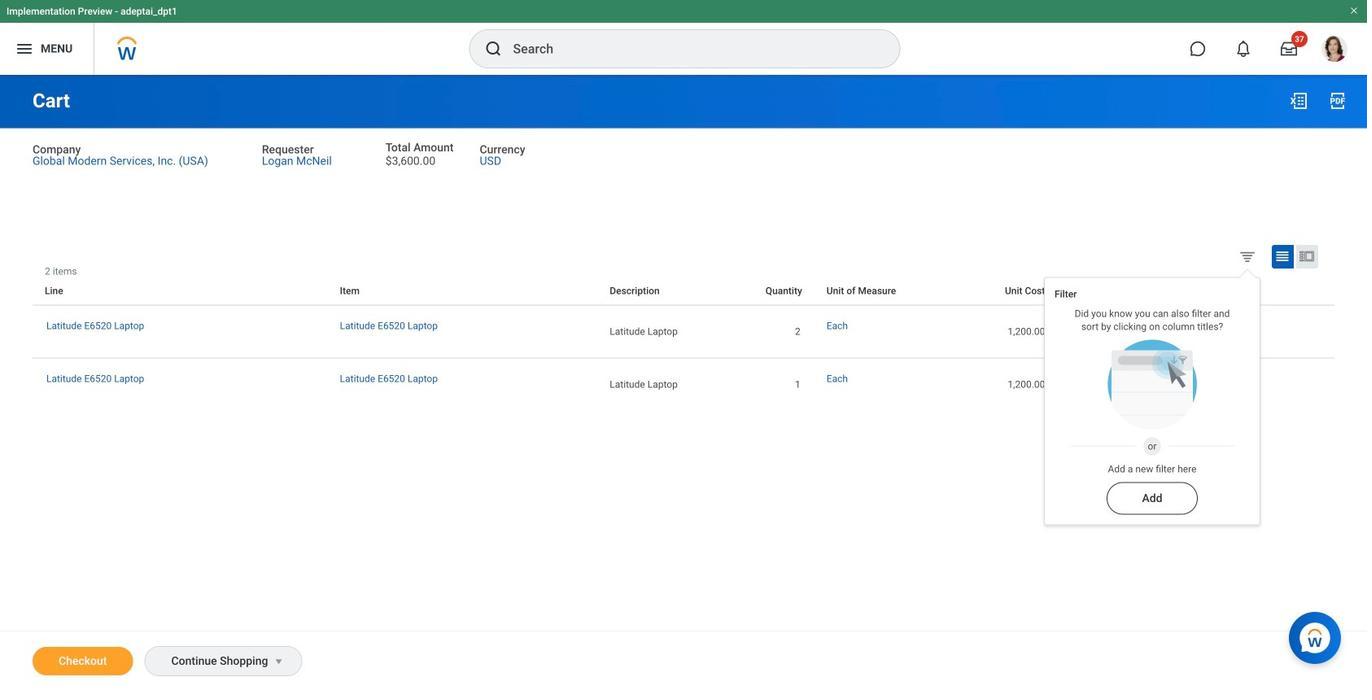 Task type: describe. For each thing, give the bounding box(es) containing it.
Search Workday  search field
[[513, 31, 866, 67]]

view printable version (pdf) image
[[1328, 91, 1348, 111]]

export to excel image
[[1289, 91, 1309, 111]]

close environment banner image
[[1349, 6, 1359, 15]]

select to filter grid data image
[[1239, 248, 1256, 265]]

toggle to list detail view image
[[1299, 248, 1315, 264]]

inbox large image
[[1281, 41, 1297, 57]]

justify image
[[15, 39, 34, 59]]

caret down image
[[269, 655, 288, 668]]

Toggle to Grid view radio
[[1272, 245, 1294, 268]]



Task type: vqa. For each thing, say whether or not it's contained in the screenshot.
search workday SEARCH BOX
yes



Task type: locate. For each thing, give the bounding box(es) containing it.
main content
[[0, 75, 1367, 690]]

search image
[[484, 39, 503, 59]]

dialog
[[1044, 261, 1260, 525]]

toggle to grid view image
[[1274, 248, 1291, 264]]

Toggle to List Detail view radio
[[1296, 245, 1318, 268]]

banner
[[0, 0, 1367, 75]]

notifications large image
[[1235, 41, 1252, 57]]

option group
[[1235, 244, 1330, 272]]

profile logan mcneil image
[[1322, 36, 1348, 65]]

toolbar
[[1322, 266, 1335, 277]]



